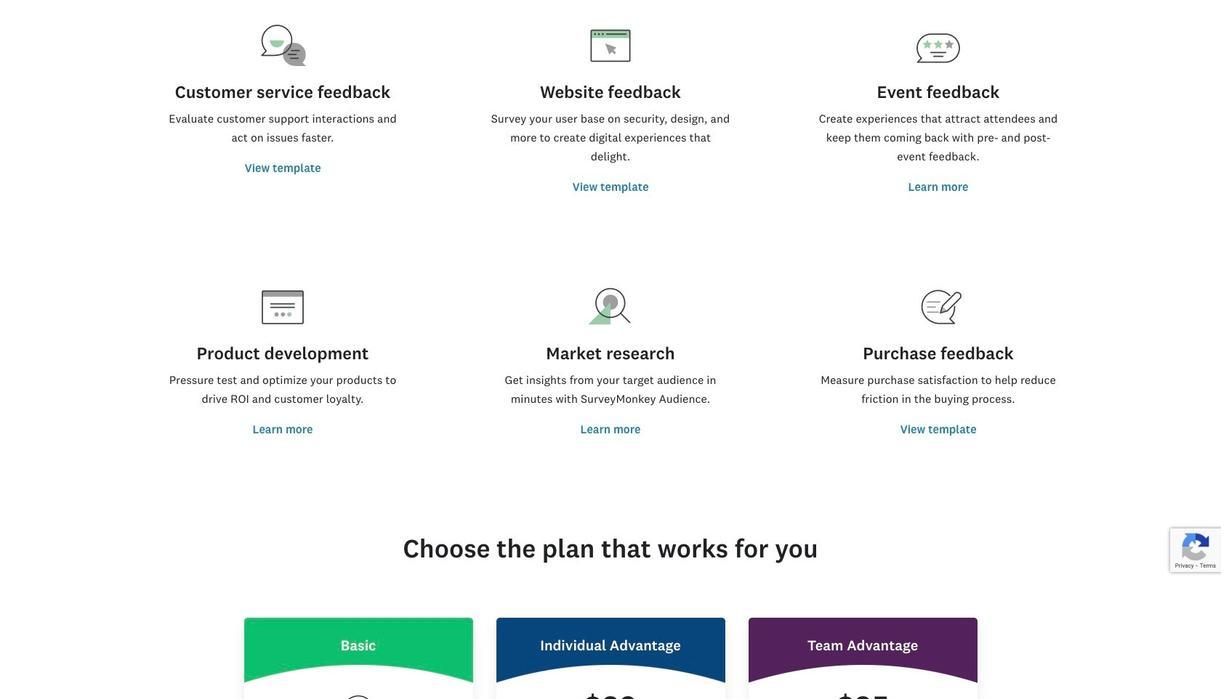 Task type: describe. For each thing, give the bounding box(es) containing it.
icon of magnifying glass image
[[587, 284, 634, 331]]

icon of mouse pointer image
[[587, 22, 634, 69]]

icon of carousel slider image
[[259, 284, 306, 331]]



Task type: locate. For each thing, give the bounding box(es) containing it.
icon of chat bubble with pencil image
[[915, 284, 962, 331]]

icon of chat bubble with 3 stars inside image
[[915, 22, 962, 69]]

icon of person talking and chat bubble image
[[259, 22, 306, 69]]



Task type: vqa. For each thing, say whether or not it's contained in the screenshot.
Icon of magnifying glass
yes



